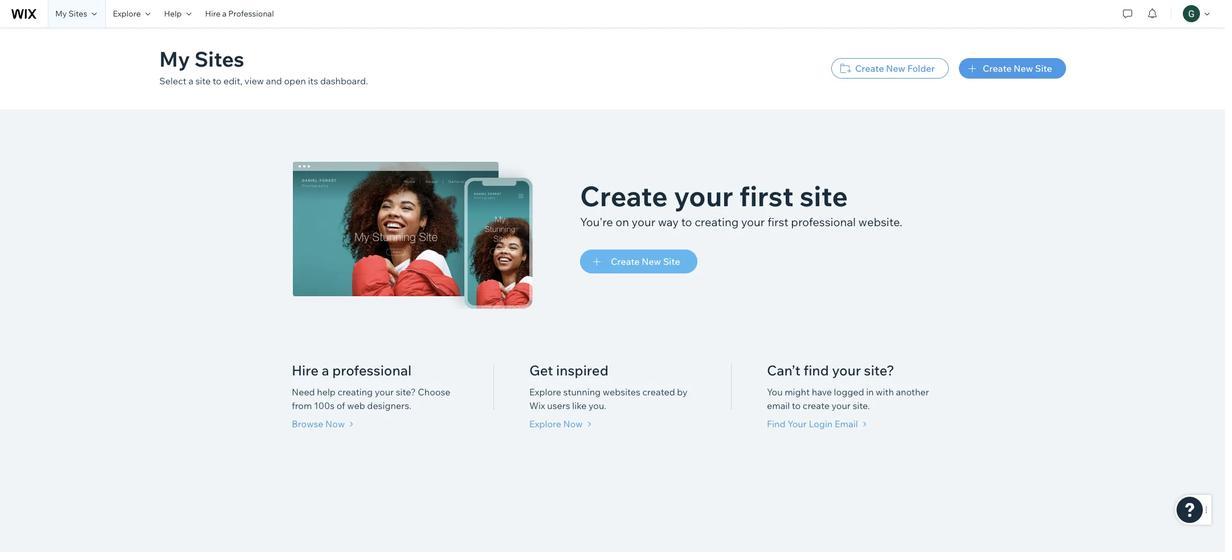 Task type: locate. For each thing, give the bounding box(es) containing it.
0 horizontal spatial hire
[[205, 9, 220, 19]]

1 horizontal spatial a
[[222, 9, 227, 19]]

0 horizontal spatial a
[[188, 75, 193, 87]]

creating
[[695, 215, 739, 229], [338, 386, 373, 398]]

now for a
[[325, 418, 345, 430]]

explore inside explore stunning websites created by wix users like you.
[[529, 386, 561, 398]]

my sites select a site to edit, view and open its dashboard.
[[159, 46, 368, 87]]

explore for explore
[[113, 9, 141, 19]]

to left edit,
[[213, 75, 221, 87]]

website.
[[858, 215, 902, 229]]

0 horizontal spatial sites
[[69, 9, 87, 19]]

create new folder
[[855, 63, 935, 74]]

1 vertical spatial site
[[663, 256, 680, 267]]

2 horizontal spatial a
[[322, 362, 329, 379]]

1 vertical spatial professional
[[332, 362, 411, 379]]

1 horizontal spatial site?
[[864, 362, 894, 379]]

1 vertical spatial first
[[767, 215, 788, 229]]

my for my sites
[[55, 9, 67, 19]]

1 horizontal spatial professional
[[791, 215, 856, 229]]

a for hire a professional
[[322, 362, 329, 379]]

to
[[213, 75, 221, 87], [681, 215, 692, 229], [792, 400, 801, 411]]

site?
[[864, 362, 894, 379], [396, 386, 416, 398]]

create inside 'button'
[[855, 63, 884, 74]]

now down of
[[325, 418, 345, 430]]

1 horizontal spatial creating
[[695, 215, 739, 229]]

created
[[642, 386, 675, 398]]

professional
[[791, 215, 856, 229], [332, 362, 411, 379]]

a
[[222, 9, 227, 19], [188, 75, 193, 87], [322, 362, 329, 379]]

a left professional
[[222, 9, 227, 19]]

a up help
[[322, 362, 329, 379]]

now down like
[[563, 418, 583, 430]]

create new site button
[[959, 58, 1066, 79], [580, 250, 697, 273]]

get
[[529, 362, 553, 379]]

site
[[195, 75, 211, 87], [800, 179, 848, 213]]

hire
[[205, 9, 220, 19], [292, 362, 319, 379]]

first
[[739, 179, 794, 213], [767, 215, 788, 229]]

0 vertical spatial site?
[[864, 362, 894, 379]]

1 horizontal spatial create new site
[[983, 63, 1052, 74]]

help
[[164, 9, 182, 19]]

0 horizontal spatial my
[[55, 9, 67, 19]]

now
[[325, 418, 345, 430], [563, 418, 583, 430]]

hire for hire a professional
[[292, 362, 319, 379]]

1 vertical spatial a
[[188, 75, 193, 87]]

0 vertical spatial first
[[739, 179, 794, 213]]

your
[[674, 179, 733, 213], [632, 215, 655, 229], [741, 215, 765, 229], [832, 362, 861, 379], [375, 386, 394, 398], [832, 400, 851, 411]]

1 vertical spatial site
[[800, 179, 848, 213]]

0 horizontal spatial now
[[325, 418, 345, 430]]

0 horizontal spatial creating
[[338, 386, 373, 398]]

0 vertical spatial create new site
[[983, 63, 1052, 74]]

to down might
[[792, 400, 801, 411]]

1 vertical spatial site?
[[396, 386, 416, 398]]

1 now from the left
[[325, 418, 345, 430]]

1 horizontal spatial sites
[[194, 46, 244, 72]]

1 vertical spatial create new site
[[611, 256, 680, 267]]

1 vertical spatial to
[[681, 215, 692, 229]]

2 horizontal spatial new
[[1014, 63, 1033, 74]]

new inside 'button'
[[886, 63, 905, 74]]

0 horizontal spatial create new site button
[[580, 250, 697, 273]]

my
[[55, 9, 67, 19], [159, 46, 190, 72]]

site
[[1035, 63, 1052, 74], [663, 256, 680, 267]]

hire right "help" button
[[205, 9, 220, 19]]

2 vertical spatial explore
[[529, 418, 561, 430]]

site for right create new site button
[[1035, 63, 1052, 74]]

explore
[[113, 9, 141, 19], [529, 386, 561, 398], [529, 418, 561, 430]]

0 horizontal spatial professional
[[332, 362, 411, 379]]

hire for hire a professional
[[205, 9, 220, 19]]

my sites
[[55, 9, 87, 19]]

0 vertical spatial a
[[222, 9, 227, 19]]

site? up 'with'
[[864, 362, 894, 379]]

0 vertical spatial sites
[[69, 9, 87, 19]]

1 horizontal spatial site
[[1035, 63, 1052, 74]]

to inside my sites select a site to edit, view and open its dashboard.
[[213, 75, 221, 87]]

sites
[[69, 9, 87, 19], [194, 46, 244, 72]]

1 vertical spatial my
[[159, 46, 190, 72]]

browse
[[292, 418, 323, 430]]

1 horizontal spatial new
[[886, 63, 905, 74]]

a inside hire a professional link
[[222, 9, 227, 19]]

0 vertical spatial creating
[[695, 215, 739, 229]]

websites
[[603, 386, 640, 398]]

0 horizontal spatial site?
[[396, 386, 416, 398]]

find
[[767, 418, 785, 430]]

inspired
[[556, 362, 608, 379]]

open
[[284, 75, 306, 87]]

hire inside hire a professional link
[[205, 9, 220, 19]]

my inside my sites select a site to edit, view and open its dashboard.
[[159, 46, 190, 72]]

0 horizontal spatial site
[[195, 75, 211, 87]]

0 vertical spatial my
[[55, 9, 67, 19]]

create new site
[[983, 63, 1052, 74], [611, 256, 680, 267]]

your
[[788, 418, 807, 430]]

new
[[886, 63, 905, 74], [1014, 63, 1033, 74], [642, 256, 661, 267]]

create your first site you're on your way to creating your first professional website.
[[580, 179, 902, 229]]

creating inside create your first site you're on your way to creating your first professional website.
[[695, 215, 739, 229]]

to inside create your first site you're on your way to creating your first professional website.
[[681, 215, 692, 229]]

dashboard.
[[320, 75, 368, 87]]

can't
[[767, 362, 800, 379]]

0 vertical spatial hire
[[205, 9, 220, 19]]

its
[[308, 75, 318, 87]]

create
[[803, 400, 830, 411]]

to inside you might have logged in with another email to create your site.
[[792, 400, 801, 411]]

might
[[785, 386, 810, 398]]

another
[[896, 386, 929, 398]]

2 horizontal spatial to
[[792, 400, 801, 411]]

0 vertical spatial professional
[[791, 215, 856, 229]]

1 vertical spatial explore
[[529, 386, 561, 398]]

you're
[[580, 215, 613, 229]]

2 vertical spatial a
[[322, 362, 329, 379]]

explore down wix
[[529, 418, 561, 430]]

0 vertical spatial explore
[[113, 9, 141, 19]]

1 horizontal spatial to
[[681, 215, 692, 229]]

0 vertical spatial to
[[213, 75, 221, 87]]

with
[[876, 386, 894, 398]]

of
[[337, 400, 345, 411]]

explore now
[[529, 418, 583, 430]]

explore left help
[[113, 9, 141, 19]]

explore for explore now
[[529, 418, 561, 430]]

1 horizontal spatial now
[[563, 418, 583, 430]]

1 vertical spatial hire
[[292, 362, 319, 379]]

0 horizontal spatial create new site
[[611, 256, 680, 267]]

you
[[767, 386, 783, 398]]

hire up need
[[292, 362, 319, 379]]

choose
[[418, 386, 450, 398]]

sites for my sites
[[69, 9, 87, 19]]

you might have logged in with another email to create your site.
[[767, 386, 929, 411]]

sites inside my sites select a site to edit, view and open its dashboard.
[[194, 46, 244, 72]]

create
[[855, 63, 884, 74], [983, 63, 1012, 74], [580, 179, 668, 213], [611, 256, 640, 267]]

2 now from the left
[[563, 418, 583, 430]]

hire a professional
[[205, 9, 274, 19]]

1 vertical spatial sites
[[194, 46, 244, 72]]

1 vertical spatial creating
[[338, 386, 373, 398]]

1 horizontal spatial hire
[[292, 362, 319, 379]]

site? up the designers.
[[396, 386, 416, 398]]

select
[[159, 75, 186, 87]]

to right the way
[[681, 215, 692, 229]]

professional
[[228, 9, 274, 19]]

creating inside need help creating your site? choose from 100s of web designers.
[[338, 386, 373, 398]]

0 horizontal spatial to
[[213, 75, 221, 87]]

explore up wix
[[529, 386, 561, 398]]

in
[[866, 386, 874, 398]]

0 horizontal spatial site
[[663, 256, 680, 267]]

you.
[[589, 400, 606, 411]]

find your login email
[[767, 418, 858, 430]]

0 vertical spatial site
[[195, 75, 211, 87]]

0 vertical spatial create new site button
[[959, 58, 1066, 79]]

view
[[244, 75, 264, 87]]

a right "select"
[[188, 75, 193, 87]]

get inspired
[[529, 362, 608, 379]]

creating right the way
[[695, 215, 739, 229]]

have
[[812, 386, 832, 398]]

site inside create your first site you're on your way to creating your first professional website.
[[800, 179, 848, 213]]

creating up web
[[338, 386, 373, 398]]

1 horizontal spatial site
[[800, 179, 848, 213]]

0 vertical spatial site
[[1035, 63, 1052, 74]]

2 vertical spatial to
[[792, 400, 801, 411]]

1 horizontal spatial my
[[159, 46, 190, 72]]



Task type: describe. For each thing, give the bounding box(es) containing it.
site? inside need help creating your site? choose from 100s of web designers.
[[396, 386, 416, 398]]

edit,
[[224, 75, 242, 87]]

browse now
[[292, 418, 345, 430]]

100s
[[314, 400, 334, 411]]

hire a professional
[[292, 362, 411, 379]]

wix
[[529, 400, 545, 411]]

professional inside create your first site you're on your way to creating your first professional website.
[[791, 215, 856, 229]]

to for you
[[792, 400, 801, 411]]

stunning
[[563, 386, 601, 398]]

can't find your site?
[[767, 362, 894, 379]]

email
[[767, 400, 790, 411]]

to for create
[[681, 215, 692, 229]]

your inside need help creating your site? choose from 100s of web designers.
[[375, 386, 394, 398]]

login
[[809, 418, 833, 430]]

my for my sites select a site to edit, view and open its dashboard.
[[159, 46, 190, 72]]

create inside create your first site you're on your way to creating your first professional website.
[[580, 179, 668, 213]]

need
[[292, 386, 315, 398]]

hire a professional link
[[198, 0, 281, 27]]

a for hire a professional
[[222, 9, 227, 19]]

site inside my sites select a site to edit, view and open its dashboard.
[[195, 75, 211, 87]]

create new folder button
[[831, 58, 949, 79]]

web
[[347, 400, 365, 411]]

and
[[266, 75, 282, 87]]

like
[[572, 400, 587, 411]]

on
[[616, 215, 629, 229]]

your inside you might have logged in with another email to create your site.
[[832, 400, 851, 411]]

way
[[658, 215, 679, 229]]

1 horizontal spatial create new site button
[[959, 58, 1066, 79]]

create your first site image
[[293, 162, 538, 309]]

folder
[[907, 63, 935, 74]]

need help creating your site? choose from 100s of web designers.
[[292, 386, 450, 411]]

designers.
[[367, 400, 411, 411]]

site for the bottommost create new site button
[[663, 256, 680, 267]]

0 horizontal spatial new
[[642, 256, 661, 267]]

help button
[[157, 0, 198, 27]]

help
[[317, 386, 336, 398]]

users
[[547, 400, 570, 411]]

from
[[292, 400, 312, 411]]

explore stunning websites created by wix users like you.
[[529, 386, 688, 411]]

email
[[835, 418, 858, 430]]

logged
[[834, 386, 864, 398]]

find
[[804, 362, 829, 379]]

now for inspired
[[563, 418, 583, 430]]

a inside my sites select a site to edit, view and open its dashboard.
[[188, 75, 193, 87]]

explore for explore stunning websites created by wix users like you.
[[529, 386, 561, 398]]

sites for my sites select a site to edit, view and open its dashboard.
[[194, 46, 244, 72]]

site.
[[853, 400, 870, 411]]

by
[[677, 386, 688, 398]]

1 vertical spatial create new site button
[[580, 250, 697, 273]]



Task type: vqa. For each thing, say whether or not it's contained in the screenshot.
Folder
yes



